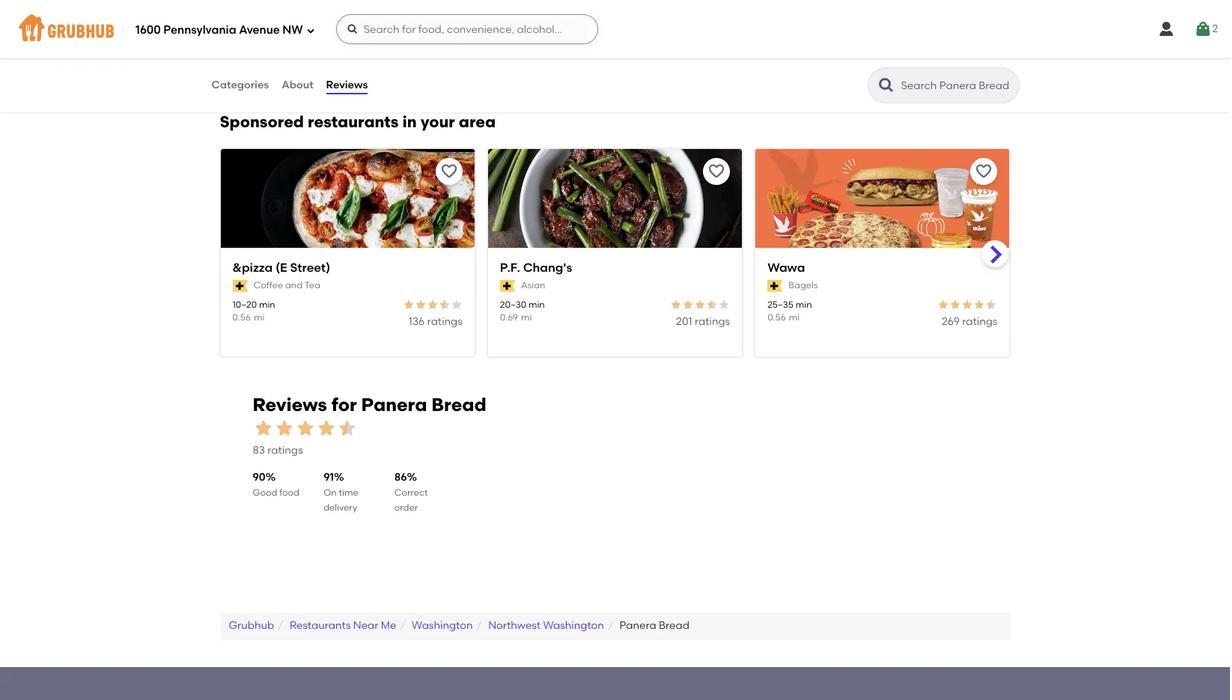 Task type: describe. For each thing, give the bounding box(es) containing it.
upon
[[863, 55, 889, 67]]

restaurants
[[308, 112, 399, 131]]

10–20 min 0.56 mi
[[232, 299, 275, 323]]

of
[[370, 70, 380, 83]]

tip
[[754, 85, 767, 98]]

wheat,
[[774, 70, 808, 83]]

0 vertical spatial or
[[492, 70, 502, 83]]

3 save this restaurant button from the left
[[971, 158, 998, 185]]

Search for food, convenience, alcohol... search field
[[336, 14, 598, 44]]

advice,
[[461, 55, 498, 67]]

customization
[[288, 85, 361, 98]]

restaurants near me link
[[290, 619, 396, 632]]

Search Panera Bread search field
[[900, 79, 1014, 93]]

2 washington from the left
[[543, 619, 604, 632]]

information
[[752, 55, 811, 67]]

0 horizontal spatial may
[[364, 85, 386, 98]]

0.56 for &pizza (e street)
[[232, 312, 251, 323]]

common
[[625, 70, 670, 83]]

and down contain
[[477, 85, 497, 98]]

save this restaurant button for chang's
[[703, 158, 730, 185]]

2 button
[[1194, 16, 1218, 43]]

tea
[[305, 280, 320, 291]]

categories button
[[211, 58, 270, 112]]

90
[[253, 471, 266, 484]]

avenue
[[239, 23, 280, 36]]

save this restaurant image for &pizza (e street)
[[440, 162, 458, 180]]

view nutritional advice and allergy information.
[[220, 30, 459, 43]]

201
[[676, 315, 692, 328]]

additional
[[642, 55, 695, 67]]

save this restaurant image for p.f. chang's
[[708, 162, 726, 180]]

for inside 2000 calories a day is used for general nutrition advice, but calorie needs may vary. additional nutritional information available upon request. please contact the restaurant. many of our products contain or come into contact with common allergens, including wheat, peanuts, soy, tree nuts, milk, eggs, fish and shellfish. customization may impact allergens and nutrition in your order. our delivery charge is not a tip or gratuity provided to the driver
[[358, 55, 372, 67]]

eggs,
[[955, 70, 983, 83]]

0 horizontal spatial panera
[[361, 394, 427, 416]]

1 horizontal spatial a
[[744, 85, 751, 98]]

correct
[[394, 487, 428, 498]]

in inside 2000 calories a day is used for general nutrition advice, but calorie needs may vary. additional nutritional information available upon request. please contact the restaurant. many of our products contain or come into contact with common allergens, including wheat, peanuts, soy, tree nuts, milk, eggs, fish and shellfish. customization may impact allergens and nutrition in your order. our delivery charge is not a tip or gratuity provided to the driver
[[545, 85, 554, 98]]

2 contact from the left
[[558, 70, 598, 83]]

sponsored restaurants in your area
[[220, 112, 496, 131]]

p.f. chang's  logo image
[[488, 149, 742, 274]]

grubhub link
[[229, 619, 274, 632]]

including
[[725, 70, 771, 83]]

0 horizontal spatial in
[[402, 112, 417, 131]]

pennsylvania
[[163, 23, 236, 36]]

91 on time delivery
[[324, 471, 358, 513]]

0 vertical spatial the
[[262, 70, 279, 83]]

with
[[601, 70, 622, 83]]

northwest washington link
[[488, 619, 604, 632]]

min for chang's
[[529, 299, 545, 310]]

sponsored
[[220, 112, 304, 131]]

near
[[353, 619, 378, 632]]

subscription pass image for p.f.
[[500, 280, 515, 292]]

mi for p.f.
[[521, 312, 532, 323]]

269 ratings
[[942, 315, 998, 328]]

svg image inside 2 button
[[1194, 20, 1212, 38]]

street)
[[290, 260, 330, 275]]

mi for &pizza
[[254, 312, 265, 323]]

1 svg image from the left
[[1158, 20, 1176, 38]]

me
[[381, 619, 396, 632]]

food
[[279, 487, 299, 498]]

impact
[[389, 85, 425, 98]]

save this restaurant image
[[975, 162, 993, 180]]

p.f.
[[500, 260, 520, 275]]

1 contact from the left
[[220, 70, 260, 83]]

restaurant.
[[282, 70, 337, 83]]

come
[[505, 70, 534, 83]]

subscription pass image for &pizza
[[232, 280, 248, 292]]

&pizza
[[232, 260, 273, 275]]

0 horizontal spatial is
[[321, 55, 328, 67]]

order.
[[581, 85, 610, 98]]

information.
[[397, 30, 459, 43]]

gratuity
[[783, 85, 823, 98]]

1 horizontal spatial may
[[591, 55, 613, 67]]

available
[[813, 55, 860, 67]]

order
[[394, 502, 418, 513]]

allergens
[[428, 85, 474, 98]]

nuts,
[[902, 70, 927, 83]]

categories
[[212, 78, 269, 91]]

and down 2000
[[220, 85, 240, 98]]

ratings right 83
[[267, 444, 303, 457]]

milk,
[[929, 70, 953, 83]]

reviews for reviews
[[326, 78, 368, 91]]

ratings for p.f. chang's
[[695, 315, 730, 328]]

0 horizontal spatial your
[[421, 112, 455, 131]]

into
[[536, 70, 556, 83]]

1600 pennsylvania avenue nw
[[136, 23, 303, 36]]

your inside 2000 calories a day is used for general nutrition advice, but calorie needs may vary. additional nutritional information available upon request. please contact the restaurant. many of our products contain or come into contact with common allergens, including wheat, peanuts, soy, tree nuts, milk, eggs, fish and shellfish. customization may impact allergens and nutrition in your order. our delivery charge is not a tip or gratuity provided to the driver
[[556, 85, 578, 98]]

1 vertical spatial bread
[[659, 619, 690, 632]]

0 horizontal spatial a
[[290, 55, 297, 67]]

advice
[[301, 30, 335, 43]]

90 good food
[[253, 471, 299, 498]]

2000
[[220, 55, 245, 67]]

20–30
[[500, 299, 526, 310]]

time
[[339, 487, 358, 498]]

please
[[935, 55, 968, 67]]

25–35 min 0.56 mi
[[768, 299, 812, 323]]

1 horizontal spatial svg image
[[346, 23, 358, 35]]



Task type: vqa. For each thing, say whether or not it's contained in the screenshot.
cucumbers,
no



Task type: locate. For each thing, give the bounding box(es) containing it.
delivery inside 91 on time delivery
[[324, 502, 357, 513]]

and left the 'tea'
[[285, 280, 303, 291]]

coffee
[[254, 280, 283, 291]]

used
[[331, 55, 356, 67]]

0 vertical spatial delivery
[[634, 85, 674, 98]]

2 save this restaurant image from the left
[[708, 162, 726, 180]]

star icon image
[[403, 299, 415, 311], [415, 299, 427, 311], [427, 299, 439, 311], [439, 299, 451, 311], [439, 299, 451, 311], [451, 299, 463, 311], [670, 299, 682, 311], [682, 299, 694, 311], [694, 299, 706, 311], [706, 299, 718, 311], [706, 299, 718, 311], [718, 299, 730, 311], [938, 299, 950, 311], [950, 299, 962, 311], [962, 299, 974, 311], [974, 299, 986, 311], [986, 299, 998, 311], [986, 299, 998, 311], [253, 418, 274, 438], [274, 418, 295, 438], [295, 418, 316, 438], [316, 418, 337, 438], [337, 418, 358, 438], [337, 418, 358, 438]]

for
[[358, 55, 372, 67], [331, 394, 357, 416]]

subscription pass image down p.f.
[[500, 280, 515, 292]]

save this restaurant button for (e
[[436, 158, 463, 185]]

mi right 0.69
[[521, 312, 532, 323]]

20–30 min 0.69 mi
[[500, 299, 545, 323]]

1 horizontal spatial svg image
[[1194, 20, 1212, 38]]

2 mi from the left
[[521, 312, 532, 323]]

shellfish.
[[242, 85, 285, 98]]

0 vertical spatial reviews
[[326, 78, 368, 91]]

your left order.
[[556, 85, 578, 98]]

0 horizontal spatial for
[[331, 394, 357, 416]]

3 min from the left
[[796, 299, 812, 310]]

reviews up 83 ratings
[[253, 394, 327, 416]]

1 vertical spatial your
[[421, 112, 455, 131]]

is right day
[[321, 55, 328, 67]]

contact
[[220, 70, 260, 83], [558, 70, 598, 83]]

delivery down 'common'
[[634, 85, 674, 98]]

needs
[[558, 55, 588, 67]]

in
[[545, 85, 554, 98], [402, 112, 417, 131]]

northwest washington
[[488, 619, 604, 632]]

1 horizontal spatial the
[[886, 85, 902, 98]]

2 0.56 from the left
[[768, 312, 786, 323]]

your
[[556, 85, 578, 98], [421, 112, 455, 131]]

1 vertical spatial for
[[331, 394, 357, 416]]

min down asian
[[529, 299, 545, 310]]

2 horizontal spatial min
[[796, 299, 812, 310]]

may
[[591, 55, 613, 67], [364, 85, 386, 98]]

fish
[[985, 70, 1003, 83]]

washington right the northwest
[[543, 619, 604, 632]]

and up used on the left of the page
[[338, 30, 358, 43]]

our
[[383, 70, 400, 83]]

1 vertical spatial reviews
[[253, 394, 327, 416]]

save this restaurant button
[[436, 158, 463, 185], [703, 158, 730, 185], [971, 158, 998, 185]]

0 horizontal spatial 0.56
[[232, 312, 251, 323]]

wawa logo image
[[756, 149, 1010, 274]]

0 vertical spatial panera
[[361, 394, 427, 416]]

1 horizontal spatial your
[[556, 85, 578, 98]]

1 min from the left
[[259, 299, 275, 310]]

&pizza (e street)
[[232, 260, 330, 275]]

your down allergens
[[421, 112, 455, 131]]

reviews
[[326, 78, 368, 91], [253, 394, 327, 416]]

1 horizontal spatial for
[[358, 55, 372, 67]]

2 horizontal spatial mi
[[789, 312, 800, 323]]

2 subscription pass image from the left
[[500, 280, 515, 292]]

svg image
[[1158, 20, 1176, 38], [1194, 20, 1212, 38]]

mi down 25–35
[[789, 312, 800, 323]]

1 save this restaurant image from the left
[[440, 162, 458, 180]]

1 horizontal spatial mi
[[521, 312, 532, 323]]

1 horizontal spatial 0.56
[[768, 312, 786, 323]]

the down calories
[[262, 70, 279, 83]]

view
[[220, 30, 244, 43]]

0 horizontal spatial delivery
[[324, 502, 357, 513]]

2 save this restaurant button from the left
[[703, 158, 730, 185]]

0 horizontal spatial washington
[[412, 619, 473, 632]]

2 horizontal spatial save this restaurant button
[[971, 158, 998, 185]]

delivery inside 2000 calories a day is used for general nutrition advice, but calorie needs may vary. additional nutritional information available upon request. please contact the restaurant. many of our products contain or come into contact with common allergens, including wheat, peanuts, soy, tree nuts, milk, eggs, fish and shellfish. customization may impact allergens and nutrition in your order. our delivery charge is not a tip or gratuity provided to the driver
[[634, 85, 674, 98]]

is left not
[[715, 85, 723, 98]]

0 vertical spatial bread
[[431, 394, 486, 416]]

bagels
[[789, 280, 818, 291]]

0.69
[[500, 312, 518, 323]]

but
[[500, 55, 518, 67]]

min
[[259, 299, 275, 310], [529, 299, 545, 310], [796, 299, 812, 310]]

0 horizontal spatial save this restaurant image
[[440, 162, 458, 180]]

0 vertical spatial is
[[321, 55, 328, 67]]

0 horizontal spatial subscription pass image
[[232, 280, 248, 292]]

nutrition down come
[[500, 85, 542, 98]]

min for (e
[[259, 299, 275, 310]]

mi inside 25–35 min 0.56 mi
[[789, 312, 800, 323]]

may up 'with'
[[591, 55, 613, 67]]

wawa link
[[768, 260, 998, 277]]

1 horizontal spatial save this restaurant button
[[703, 158, 730, 185]]

calorie
[[520, 55, 555, 67]]

in down "impact"
[[402, 112, 417, 131]]

1 horizontal spatial min
[[529, 299, 545, 310]]

0 horizontal spatial save this restaurant button
[[436, 158, 463, 185]]

0 vertical spatial in
[[545, 85, 554, 98]]

reviews button
[[325, 58, 369, 112]]

1 horizontal spatial save this restaurant image
[[708, 162, 726, 180]]

0 vertical spatial may
[[591, 55, 613, 67]]

1 horizontal spatial subscription pass image
[[500, 280, 515, 292]]

request.
[[891, 55, 932, 67]]

0 horizontal spatial contact
[[220, 70, 260, 83]]

ratings for &pizza (e street)
[[427, 315, 463, 328]]

or down but
[[492, 70, 502, 83]]

1 vertical spatial nutritional
[[697, 55, 749, 67]]

2000 calories a day is used for general nutrition advice, but calorie needs may vary. additional nutritional information available upon request. please contact the restaurant. many of our products contain or come into contact with common allergens, including wheat, peanuts, soy, tree nuts, milk, eggs, fish and shellfish. customization may impact allergens and nutrition in your order. our delivery charge is not a tip or gratuity provided to the driver
[[220, 55, 1003, 98]]

contact down needs
[[558, 70, 598, 83]]

0.56 down "10–20"
[[232, 312, 251, 323]]

calories
[[247, 55, 287, 67]]

1 horizontal spatial washington
[[543, 619, 604, 632]]

0 horizontal spatial or
[[492, 70, 502, 83]]

86 correct order
[[394, 471, 428, 513]]

tree
[[880, 70, 900, 83]]

0 vertical spatial a
[[290, 55, 297, 67]]

0.56 inside 10–20 min 0.56 mi
[[232, 312, 251, 323]]

in down into
[[545, 85, 554, 98]]

269
[[942, 315, 960, 328]]

charge
[[676, 85, 713, 98]]

1 save this restaurant button from the left
[[436, 158, 463, 185]]

1 horizontal spatial panera
[[620, 619, 656, 632]]

0 horizontal spatial mi
[[254, 312, 265, 323]]

1 subscription pass image from the left
[[232, 280, 248, 292]]

1 horizontal spatial delivery
[[634, 85, 674, 98]]

0 horizontal spatial svg image
[[306, 26, 315, 35]]

83 ratings
[[253, 444, 303, 457]]

1 vertical spatial is
[[715, 85, 723, 98]]

0 vertical spatial your
[[556, 85, 578, 98]]

contact down 2000
[[220, 70, 260, 83]]

grubhub
[[229, 619, 274, 632]]

search icon image
[[877, 76, 895, 94]]

a left tip at right top
[[744, 85, 751, 98]]

0 vertical spatial nutritional
[[246, 30, 298, 43]]

0.56 down 25–35
[[768, 312, 786, 323]]

201 ratings
[[676, 315, 730, 328]]

reviews for panera bread
[[253, 394, 486, 416]]

coffee and tea
[[254, 280, 320, 291]]

mi inside 10–20 min 0.56 mi
[[254, 312, 265, 323]]

mi
[[254, 312, 265, 323], [521, 312, 532, 323], [789, 312, 800, 323]]

mi down "10–20"
[[254, 312, 265, 323]]

83
[[253, 444, 265, 457]]

136 ratings
[[409, 315, 463, 328]]

many
[[340, 70, 368, 83]]

0 horizontal spatial nutrition
[[416, 55, 458, 67]]

subscription pass image
[[232, 280, 248, 292], [500, 280, 515, 292]]

about
[[282, 78, 313, 91]]

panera bread link
[[620, 619, 690, 632]]

soy,
[[858, 70, 877, 83]]

our
[[613, 85, 632, 98]]

vary.
[[616, 55, 639, 67]]

0 vertical spatial nutrition
[[416, 55, 458, 67]]

subscription pass image up "10–20"
[[232, 280, 248, 292]]

restaurants near me
[[290, 619, 396, 632]]

1 0.56 from the left
[[232, 312, 251, 323]]

1 vertical spatial delivery
[[324, 502, 357, 513]]

1 vertical spatial a
[[744, 85, 751, 98]]

91
[[324, 471, 334, 484]]

1 horizontal spatial bread
[[659, 619, 690, 632]]

2 svg image from the left
[[1194, 20, 1212, 38]]

1 vertical spatial or
[[770, 85, 780, 98]]

for up 91
[[331, 394, 357, 416]]

nutritional
[[246, 30, 298, 43], [697, 55, 749, 67]]

allergens,
[[673, 70, 722, 83]]

a left day
[[290, 55, 297, 67]]

and
[[338, 30, 358, 43], [220, 85, 240, 98], [477, 85, 497, 98], [285, 280, 303, 291]]

provided
[[825, 85, 870, 98]]

(e
[[276, 260, 287, 275]]

1 mi from the left
[[254, 312, 265, 323]]

1 vertical spatial nutrition
[[500, 85, 542, 98]]

svg image left allergy
[[346, 23, 358, 35]]

0 vertical spatial for
[[358, 55, 372, 67]]

or right tip at right top
[[770, 85, 780, 98]]

allergy
[[360, 30, 395, 43]]

general
[[374, 55, 413, 67]]

to
[[873, 85, 883, 98]]

washington right me
[[412, 619, 473, 632]]

1 horizontal spatial is
[[715, 85, 723, 98]]

136
[[409, 315, 425, 328]]

min down coffee
[[259, 299, 275, 310]]

for up of
[[358, 55, 372, 67]]

min inside 25–35 min 0.56 mi
[[796, 299, 812, 310]]

0.56 for wawa
[[768, 312, 786, 323]]

svg image right nw
[[306, 26, 315, 35]]

nutritional inside 2000 calories a day is used for general nutrition advice, but calorie needs may vary. additional nutritional information available upon request. please contact the restaurant. many of our products contain or come into contact with common allergens, including wheat, peanuts, soy, tree nuts, milk, eggs, fish and shellfish. customization may impact allergens and nutrition in your order. our delivery charge is not a tip or gratuity provided to the driver
[[697, 55, 749, 67]]

86
[[394, 471, 407, 484]]

delivery down the time
[[324, 502, 357, 513]]

10–20
[[232, 299, 257, 310]]

2
[[1212, 22, 1218, 35]]

1 vertical spatial the
[[886, 85, 902, 98]]

1 vertical spatial panera
[[620, 619, 656, 632]]

nutrition
[[416, 55, 458, 67], [500, 85, 542, 98]]

nw
[[283, 23, 303, 36]]

nutrition up products
[[416, 55, 458, 67]]

min inside 10–20 min 0.56 mi
[[259, 299, 275, 310]]

&pizza (e street) logo image
[[220, 149, 475, 274]]

0.56 inside 25–35 min 0.56 mi
[[768, 312, 786, 323]]

svg image
[[346, 23, 358, 35], [306, 26, 315, 35]]

ratings right 136
[[427, 315, 463, 328]]

0 horizontal spatial svg image
[[1158, 20, 1176, 38]]

0 horizontal spatial the
[[262, 70, 279, 83]]

reviews for reviews for panera bread
[[253, 394, 327, 416]]

bread
[[431, 394, 486, 416], [659, 619, 690, 632]]

min inside 20–30 min 0.69 mi
[[529, 299, 545, 310]]

subscription pass image
[[768, 280, 783, 292]]

save this restaurant image
[[440, 162, 458, 180], [708, 162, 726, 180]]

1 horizontal spatial nutritional
[[697, 55, 749, 67]]

ratings for wawa
[[962, 315, 998, 328]]

may down of
[[364, 85, 386, 98]]

not
[[725, 85, 742, 98]]

1 horizontal spatial in
[[545, 85, 554, 98]]

0 horizontal spatial bread
[[431, 394, 486, 416]]

min down bagels
[[796, 299, 812, 310]]

northwest
[[488, 619, 541, 632]]

1 horizontal spatial or
[[770, 85, 780, 98]]

mi inside 20–30 min 0.69 mi
[[521, 312, 532, 323]]

p.f. chang's link
[[500, 260, 730, 277]]

on
[[324, 487, 337, 498]]

ratings right '269'
[[962, 315, 998, 328]]

panera bread
[[620, 619, 690, 632]]

2 min from the left
[[529, 299, 545, 310]]

1 vertical spatial in
[[402, 112, 417, 131]]

peanuts,
[[811, 70, 855, 83]]

washington link
[[412, 619, 473, 632]]

1 vertical spatial may
[[364, 85, 386, 98]]

ratings right the '201'
[[695, 315, 730, 328]]

the down "tree"
[[886, 85, 902, 98]]

main navigation navigation
[[0, 0, 1230, 58]]

reviews inside button
[[326, 78, 368, 91]]

nutritional up calories
[[246, 30, 298, 43]]

25–35
[[768, 299, 794, 310]]

0 horizontal spatial nutritional
[[246, 30, 298, 43]]

restaurants
[[290, 619, 351, 632]]

3 mi from the left
[[789, 312, 800, 323]]

area
[[459, 112, 496, 131]]

1 horizontal spatial contact
[[558, 70, 598, 83]]

asian
[[521, 280, 545, 291]]

reviews down used on the left of the page
[[326, 78, 368, 91]]

1 washington from the left
[[412, 619, 473, 632]]

0 horizontal spatial min
[[259, 299, 275, 310]]

nutritional up "including" at right
[[697, 55, 749, 67]]

1 horizontal spatial nutrition
[[500, 85, 542, 98]]



